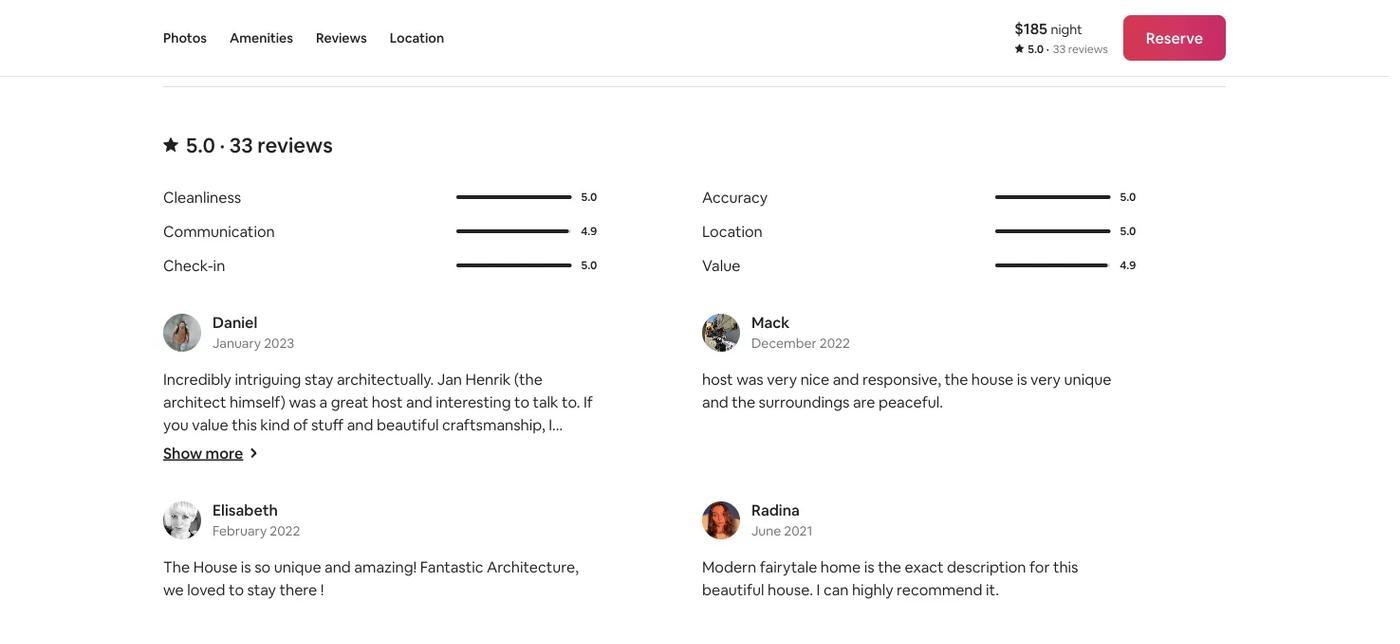 Task type: locate. For each thing, give the bounding box(es) containing it.
4.9
[[581, 224, 597, 239], [1120, 258, 1136, 273]]

0 vertical spatial recommend
[[232, 438, 318, 458]]

i left can
[[817, 580, 820, 600]]

0 horizontal spatial stay
[[247, 580, 276, 600]]

henrik
[[466, 370, 511, 389]]

0 horizontal spatial 4.9
[[581, 224, 597, 239]]

is inside host was very nice and responsive, the house is very unique and the surroundings are peaceful.
[[1017, 370, 1027, 389]]

craftsmanship,
[[442, 415, 545, 435]]

0 horizontal spatial host
[[372, 393, 403, 412]]

amazing!
[[354, 558, 417, 577]]

loved
[[187, 580, 225, 600]]

this down himself)
[[232, 415, 257, 435]]

i
[[549, 415, 552, 435], [817, 580, 820, 600]]

was inside incredibly intriguing stay architectually. jan henrik (the architect himself) was a great host and interesting to talk to. if you value this kind of stuff and beautiful craftsmanship, i definitely recommend a visit.
[[289, 393, 316, 412]]

1 horizontal spatial was
[[737, 370, 764, 389]]

radina june 2021
[[752, 501, 813, 540]]

1 horizontal spatial ·
[[1047, 42, 1049, 56]]

this right for
[[1053, 558, 1079, 577]]

cleanliness
[[163, 188, 241, 207]]

unique
[[1064, 370, 1112, 389], [274, 558, 321, 577]]

house
[[972, 370, 1014, 389]]

1 horizontal spatial 2022
[[820, 335, 850, 352]]

0 vertical spatial stay
[[305, 370, 334, 389]]

1 vertical spatial unique
[[274, 558, 321, 577]]

5.0 · 33 reviews up cleanliness
[[186, 132, 333, 159]]

0 vertical spatial reviews
[[1069, 42, 1108, 56]]

0 vertical spatial host
[[702, 370, 733, 389]]

0 vertical spatial the
[[945, 370, 968, 389]]

to down (the
[[514, 393, 530, 412]]

0 vertical spatial 2022
[[820, 335, 850, 352]]

and left amazing!
[[325, 558, 351, 577]]

jan
[[437, 370, 462, 389]]

is inside modern fairytale home is the exact description for this beautiful house. i can highly recommend it.
[[864, 558, 875, 577]]

very
[[767, 370, 797, 389], [1031, 370, 1061, 389]]

0 horizontal spatial 5.0 · 33 reviews
[[186, 132, 333, 159]]

1 vertical spatial 4.9
[[1120, 258, 1136, 273]]

was down december
[[737, 370, 764, 389]]

you
[[163, 415, 189, 435]]

a down stuff
[[321, 438, 329, 458]]

33 up cleanliness
[[229, 132, 253, 159]]

home
[[821, 558, 861, 577]]

daniel image
[[163, 314, 201, 352], [163, 314, 201, 352]]

2021
[[784, 523, 813, 540]]

the
[[163, 558, 190, 577]]

is inside the house is so unique and amazing! fantastic architecture, we loved to stay there !
[[241, 558, 251, 577]]

1 horizontal spatial beautiful
[[702, 580, 764, 600]]

list
[[156, 313, 1234, 637]]

0 horizontal spatial to
[[229, 580, 244, 600]]

night
[[1051, 20, 1083, 37]]

report this listing
[[1009, 20, 1119, 38]]

1 vertical spatial to
[[229, 580, 244, 600]]

2022
[[820, 335, 850, 352], [270, 523, 300, 540]]

2022 for unique
[[270, 523, 300, 540]]

it.
[[986, 580, 999, 600]]

stay up great
[[305, 370, 334, 389]]

in
[[213, 256, 225, 275]]

0 horizontal spatial the
[[732, 393, 756, 412]]

5.0 for accuracy
[[1120, 190, 1136, 205]]

$185 night
[[1015, 19, 1083, 38]]

4.9 out of 5.0 image
[[456, 230, 571, 234], [456, 230, 569, 234], [995, 264, 1111, 268], [995, 264, 1108, 268]]

modern
[[702, 558, 757, 577]]

and inside the house is so unique and amazing! fantastic architecture, we loved to stay there !
[[325, 558, 351, 577]]

1 vertical spatial 33
[[229, 132, 253, 159]]

february
[[213, 523, 267, 540]]

1 horizontal spatial location
[[702, 222, 763, 241]]

radina image
[[702, 502, 740, 540], [702, 502, 740, 540]]

location
[[390, 29, 444, 47], [702, 222, 763, 241]]

daniel
[[213, 313, 257, 332]]

amenities
[[230, 29, 293, 47]]

for
[[1030, 558, 1050, 577]]

1 horizontal spatial recommend
[[897, 580, 983, 600]]

beautiful down architectually.
[[377, 415, 439, 435]]

beautiful
[[377, 415, 439, 435], [702, 580, 764, 600]]

host was very nice and responsive, the house is very unique and the surroundings are peaceful.
[[702, 370, 1112, 412]]

0 horizontal spatial 2022
[[270, 523, 300, 540]]

elisabeth
[[213, 501, 278, 520]]

and
[[833, 370, 859, 389], [406, 393, 433, 412], [702, 393, 729, 412], [347, 415, 373, 435], [325, 558, 351, 577]]

1 horizontal spatial to
[[514, 393, 530, 412]]

the left "house"
[[945, 370, 968, 389]]

beautiful inside modern fairytale home is the exact description for this beautiful house. i can highly recommend it.
[[702, 580, 764, 600]]

·
[[1047, 42, 1049, 56], [220, 132, 225, 159]]

1 horizontal spatial very
[[1031, 370, 1061, 389]]

reviews
[[1069, 42, 1108, 56], [258, 132, 333, 159]]

recommend down the kind
[[232, 438, 318, 458]]

0 horizontal spatial beautiful
[[377, 415, 439, 435]]

5.0 out of 5.0 image
[[456, 196, 572, 199], [456, 196, 572, 199], [995, 196, 1111, 199], [995, 196, 1111, 199], [995, 230, 1111, 234], [995, 230, 1111, 234], [456, 264, 572, 268], [456, 264, 572, 268]]

is right "house"
[[1017, 370, 1027, 389]]

2 vertical spatial the
[[878, 558, 902, 577]]

to.
[[562, 393, 580, 412]]

1 vertical spatial ·
[[220, 132, 225, 159]]

and up are
[[833, 370, 859, 389]]

0 vertical spatial ·
[[1047, 42, 1049, 56]]

recommend
[[232, 438, 318, 458], [897, 580, 983, 600]]

location right reviews at the left of the page
[[390, 29, 444, 47]]

is
[[1017, 370, 1027, 389], [241, 558, 251, 577], [864, 558, 875, 577]]

33
[[1053, 42, 1066, 56], [229, 132, 253, 159]]

1 vertical spatial stay
[[247, 580, 276, 600]]

2 vertical spatial this
[[1053, 558, 1079, 577]]

0 vertical spatial 4.9
[[581, 224, 597, 239]]

a
[[319, 393, 328, 412], [321, 438, 329, 458]]

amenities button
[[230, 0, 293, 76]]

4.9 for value
[[1120, 258, 1136, 273]]

1 horizontal spatial is
[[864, 558, 875, 577]]

photos button
[[163, 0, 207, 76]]

1 vertical spatial the
[[732, 393, 756, 412]]

was
[[737, 370, 764, 389], [289, 393, 316, 412]]

architect
[[163, 393, 226, 412]]

is up highly
[[864, 558, 875, 577]]

0 vertical spatial 33
[[1053, 42, 1066, 56]]

1 vertical spatial this
[[232, 415, 257, 435]]

5.0
[[1028, 42, 1044, 56], [186, 132, 215, 159], [581, 190, 597, 205], [1120, 190, 1136, 205], [1120, 224, 1136, 239], [581, 258, 597, 273]]

0 vertical spatial to
[[514, 393, 530, 412]]

house
[[193, 558, 238, 577]]

0 horizontal spatial recommend
[[232, 438, 318, 458]]

nice
[[801, 370, 830, 389]]

0 vertical spatial beautiful
[[377, 415, 439, 435]]

location down accuracy
[[702, 222, 763, 241]]

2 horizontal spatial the
[[945, 370, 968, 389]]

mack image
[[702, 314, 740, 352], [702, 314, 740, 352]]

to
[[514, 393, 530, 412], [229, 580, 244, 600]]

host inside incredibly intriguing stay architectually. jan henrik (the architect himself) was a great host and interesting to talk to. if you value this kind of stuff and beautiful craftsmanship, i definitely recommend a visit.
[[372, 393, 403, 412]]

1 very from the left
[[767, 370, 797, 389]]

a up stuff
[[319, 393, 328, 412]]

the left surroundings
[[732, 393, 756, 412]]

this inside modern fairytale home is the exact description for this beautiful house. i can highly recommend it.
[[1053, 558, 1079, 577]]

show more button
[[163, 444, 258, 463]]

0 horizontal spatial unique
[[274, 558, 321, 577]]

is left so
[[241, 558, 251, 577]]

i inside incredibly intriguing stay architectually. jan henrik (the architect himself) was a great host and interesting to talk to. if you value this kind of stuff and beautiful craftsmanship, i definitely recommend a visit.
[[549, 415, 552, 435]]

5.0 for check-in
[[581, 258, 597, 273]]

this
[[1055, 20, 1078, 38], [232, 415, 257, 435], [1053, 558, 1079, 577]]

show more
[[163, 444, 243, 463]]

0 horizontal spatial was
[[289, 393, 316, 412]]

2 horizontal spatial is
[[1017, 370, 1027, 389]]

0 horizontal spatial i
[[549, 415, 552, 435]]

1 horizontal spatial 33
[[1053, 42, 1066, 56]]

reserve
[[1146, 28, 1203, 47]]

1 horizontal spatial 5.0 · 33 reviews
[[1028, 42, 1108, 56]]

very up surroundings
[[767, 370, 797, 389]]

description
[[947, 558, 1026, 577]]

report
[[1009, 20, 1052, 38]]

the house is so unique and amazing! fantastic architecture, we loved to stay there !
[[163, 558, 579, 600]]

i down talk on the bottom of the page
[[549, 415, 552, 435]]

· up cleanliness
[[220, 132, 225, 159]]

1 vertical spatial was
[[289, 393, 316, 412]]

accuracy
[[702, 188, 768, 207]]

reviews
[[316, 29, 367, 47]]

0 vertical spatial unique
[[1064, 370, 1112, 389]]

fairytale
[[760, 558, 818, 577]]

architectually.
[[337, 370, 434, 389]]

1 vertical spatial beautiful
[[702, 580, 764, 600]]

0 vertical spatial a
[[319, 393, 328, 412]]

was up of
[[289, 393, 316, 412]]

5.0 for cleanliness
[[581, 190, 597, 205]]

1 vertical spatial 2022
[[270, 523, 300, 540]]

interesting
[[436, 393, 511, 412]]

so
[[255, 558, 271, 577]]

2022 inside mack december 2022
[[820, 335, 850, 352]]

2022 up so
[[270, 523, 300, 540]]

incredibly intriguing stay architectually. jan henrik (the architect himself) was a great host and interesting to talk to. if you value this kind of stuff and beautiful craftsmanship, i definitely recommend a visit.
[[163, 370, 593, 458]]

1 horizontal spatial the
[[878, 558, 902, 577]]

5.0 · 33 reviews down the night
[[1028, 42, 1108, 56]]

reserve button
[[1124, 15, 1226, 61]]

0 vertical spatial 5.0 · 33 reviews
[[1028, 42, 1108, 56]]

1 horizontal spatial host
[[702, 370, 733, 389]]

0 horizontal spatial 33
[[229, 132, 253, 159]]

1 vertical spatial reviews
[[258, 132, 333, 159]]

1 vertical spatial recommend
[[897, 580, 983, 600]]

0 vertical spatial location
[[390, 29, 444, 47]]

very right "house"
[[1031, 370, 1061, 389]]

this inside incredibly intriguing stay architectually. jan henrik (the architect himself) was a great host and interesting to talk to. if you value this kind of stuff and beautiful craftsmanship, i definitely recommend a visit.
[[232, 415, 257, 435]]

1 horizontal spatial i
[[817, 580, 820, 600]]

elisabeth february 2022
[[213, 501, 300, 540]]

recommend down the exact at right
[[897, 580, 983, 600]]

0 horizontal spatial ·
[[220, 132, 225, 159]]

0 horizontal spatial location
[[390, 29, 444, 47]]

and down great
[[347, 415, 373, 435]]

1 horizontal spatial 4.9
[[1120, 258, 1136, 273]]

beautiful inside incredibly intriguing stay architectually. jan henrik (the architect himself) was a great host and interesting to talk to. if you value this kind of stuff and beautiful craftsmanship, i definitely recommend a visit.
[[377, 415, 439, 435]]

· down the report this listing button at right top
[[1047, 42, 1049, 56]]

0 vertical spatial was
[[737, 370, 764, 389]]

1 horizontal spatial unique
[[1064, 370, 1112, 389]]

0 vertical spatial i
[[549, 415, 552, 435]]

visit.
[[332, 438, 364, 458]]

this left listing
[[1055, 20, 1078, 38]]

1 vertical spatial i
[[817, 580, 820, 600]]

2022 up the nice
[[820, 335, 850, 352]]

1 vertical spatial 5.0 · 33 reviews
[[186, 132, 333, 159]]

to right loved
[[229, 580, 244, 600]]

and down architectually.
[[406, 393, 433, 412]]

1 vertical spatial host
[[372, 393, 403, 412]]

mack
[[752, 313, 790, 332]]

0 horizontal spatial very
[[767, 370, 797, 389]]

elisabeth image
[[163, 502, 201, 540], [163, 502, 201, 540]]

1 horizontal spatial stay
[[305, 370, 334, 389]]

33 down report this listing
[[1053, 42, 1066, 56]]

0 horizontal spatial is
[[241, 558, 251, 577]]

fantastic
[[420, 558, 484, 577]]

stay down so
[[247, 580, 276, 600]]

listing
[[1081, 20, 1119, 38]]

the up highly
[[878, 558, 902, 577]]

2022 inside elisabeth february 2022
[[270, 523, 300, 540]]

stay
[[305, 370, 334, 389], [247, 580, 276, 600]]

beautiful down modern
[[702, 580, 764, 600]]



Task type: vqa. For each thing, say whether or not it's contained in the screenshot.
the bottommost A-
no



Task type: describe. For each thing, give the bounding box(es) containing it.
can
[[824, 580, 849, 600]]

radina
[[752, 501, 800, 520]]

unique inside host was very nice and responsive, the house is very unique and the surroundings are peaceful.
[[1064, 370, 1112, 389]]

1 horizontal spatial reviews
[[1069, 42, 1108, 56]]

to inside the house is so unique and amazing! fantastic architecture, we loved to stay there !
[[229, 580, 244, 600]]

!
[[320, 580, 324, 600]]

0 vertical spatial this
[[1055, 20, 1078, 38]]

great
[[331, 393, 369, 412]]

value
[[192, 415, 229, 435]]

talk
[[533, 393, 559, 412]]

highly
[[852, 580, 894, 600]]

mack december 2022
[[752, 313, 850, 352]]

(the
[[514, 370, 543, 389]]

modern fairytale home is the exact description for this beautiful house. i can highly recommend it.
[[702, 558, 1079, 600]]

check-
[[163, 256, 213, 275]]

1 vertical spatial location
[[702, 222, 763, 241]]

communication
[[163, 222, 275, 241]]

are
[[853, 393, 875, 412]]

exact
[[905, 558, 944, 577]]

of
[[293, 415, 308, 435]]

surroundings
[[759, 393, 850, 412]]

and left surroundings
[[702, 393, 729, 412]]

1 vertical spatial a
[[321, 438, 329, 458]]

unique inside the house is so unique and amazing! fantastic architecture, we loved to stay there !
[[274, 558, 321, 577]]

photos
[[163, 29, 207, 47]]

reviews button
[[316, 0, 367, 76]]

the inside modern fairytale home is the exact description for this beautiful house. i can highly recommend it.
[[878, 558, 902, 577]]

host inside host was very nice and responsive, the house is very unique and the surroundings are peaceful.
[[702, 370, 733, 389]]

i inside modern fairytale home is the exact description for this beautiful house. i can highly recommend it.
[[817, 580, 820, 600]]

more
[[206, 444, 243, 463]]

0 horizontal spatial reviews
[[258, 132, 333, 159]]

recommend inside incredibly intriguing stay architectually. jan henrik (the architect himself) was a great host and interesting to talk to. if you value this kind of stuff and beautiful craftsmanship, i definitely recommend a visit.
[[232, 438, 318, 458]]

2023
[[264, 335, 294, 352]]

5.0 for location
[[1120, 224, 1136, 239]]

house.
[[768, 580, 813, 600]]

june
[[752, 523, 781, 540]]

we
[[163, 580, 184, 600]]

2 very from the left
[[1031, 370, 1061, 389]]

stay inside the house is so unique and amazing! fantastic architecture, we loved to stay there !
[[247, 580, 276, 600]]

incredibly
[[163, 370, 232, 389]]

himself)
[[230, 393, 286, 412]]

if
[[584, 393, 593, 412]]

check-in
[[163, 256, 225, 275]]

was inside host was very nice and responsive, the house is very unique and the surroundings are peaceful.
[[737, 370, 764, 389]]

list containing daniel
[[156, 313, 1234, 637]]

recommend inside modern fairytale home is the exact description for this beautiful house. i can highly recommend it.
[[897, 580, 983, 600]]

2022 for and
[[820, 335, 850, 352]]

4.9 for communication
[[581, 224, 597, 239]]

definitely
[[163, 438, 229, 458]]

intriguing
[[235, 370, 301, 389]]

location button
[[390, 0, 444, 76]]

stuff
[[311, 415, 344, 435]]

value
[[702, 256, 741, 275]]

there
[[279, 580, 317, 600]]

daniel january 2023
[[213, 313, 294, 352]]

show
[[163, 444, 202, 463]]

kind
[[260, 415, 290, 435]]

$185
[[1015, 19, 1048, 38]]

january
[[213, 335, 261, 352]]

peaceful.
[[879, 393, 943, 412]]

report this listing button
[[979, 20, 1119, 38]]

responsive,
[[863, 370, 941, 389]]

december
[[752, 335, 817, 352]]

to inside incredibly intriguing stay architectually. jan henrik (the architect himself) was a great host and interesting to talk to. if you value this kind of stuff and beautiful craftsmanship, i definitely recommend a visit.
[[514, 393, 530, 412]]

stay inside incredibly intriguing stay architectually. jan henrik (the architect himself) was a great host and interesting to talk to. if you value this kind of stuff and beautiful craftsmanship, i definitely recommend a visit.
[[305, 370, 334, 389]]

architecture,
[[487, 558, 579, 577]]



